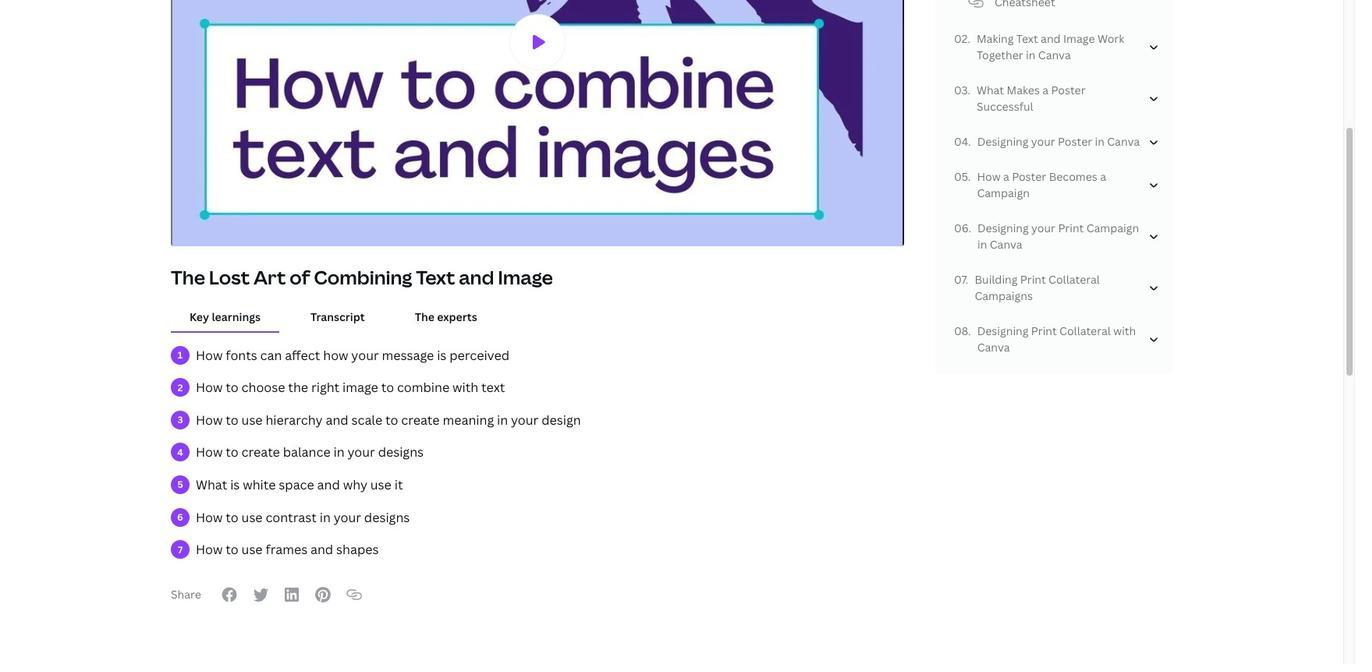 Task type: describe. For each thing, give the bounding box(es) containing it.
campaign inside 05 . how a poster becomes a campaign
[[977, 186, 1030, 201]]

0 horizontal spatial a
[[1004, 170, 1010, 184]]

meaning
[[443, 412, 494, 429]]

campaigns
[[975, 289, 1033, 304]]

07
[[954, 273, 966, 287]]

transcript
[[311, 309, 365, 324]]

why
[[343, 477, 368, 494]]

your down why
[[334, 509, 361, 526]]

fonts
[[226, 347, 257, 364]]

04 . designing your poster in canva
[[954, 135, 1140, 149]]

04
[[954, 135, 969, 149]]

07 . building print collateral campaigns
[[954, 273, 1100, 304]]

08 . designing print collateral with canva
[[954, 324, 1136, 355]]

designs for how to use contrast in your designs
[[364, 509, 410, 526]]

your down scale
[[348, 444, 375, 461]]

how inside 05 . how a poster becomes a campaign
[[977, 170, 1001, 184]]

how for how to choose the right image to combine with text
[[196, 379, 223, 397]]

shapes
[[336, 542, 379, 559]]

0 horizontal spatial with
[[453, 379, 479, 397]]

key learnings button
[[171, 302, 279, 331]]

white
[[243, 477, 276, 494]]

how to use hierarchy and scale to create meaning in your design
[[196, 412, 581, 429]]

how fonts can affect how your message is perceived
[[196, 347, 510, 364]]

canva inside 02 . making text and image work together in canva
[[1039, 48, 1071, 63]]

. for 04
[[969, 135, 971, 149]]

0 horizontal spatial image
[[498, 265, 553, 291]]

the
[[288, 379, 308, 397]]

affect
[[285, 347, 320, 364]]

to right scale
[[386, 412, 398, 429]]

poster for becomes
[[1012, 170, 1047, 184]]

06 . designing your print campaign in canva
[[954, 221, 1139, 252]]

use left it
[[371, 477, 392, 494]]

space
[[279, 477, 314, 494]]

of
[[290, 265, 310, 291]]

in right the "contrast"
[[320, 509, 331, 526]]

can
[[260, 347, 282, 364]]

combine
[[397, 379, 450, 397]]

contrast
[[266, 509, 317, 526]]

what inside 03 . what makes a poster successful
[[977, 83, 1004, 98]]

in down text
[[497, 412, 508, 429]]

transcript button
[[292, 302, 384, 331]]

designing for designing print collateral with canva
[[978, 324, 1029, 339]]

. for 08
[[968, 324, 971, 339]]

the for the lost art of combining text and image
[[171, 265, 205, 291]]

balance
[[283, 444, 331, 461]]

to for balance
[[226, 444, 239, 461]]

art
[[254, 265, 286, 291]]

0 vertical spatial create
[[401, 412, 440, 429]]

to for hierarchy
[[226, 412, 239, 429]]

how to use frames and shapes
[[196, 542, 379, 559]]

1 vertical spatial text
[[416, 265, 455, 291]]

. for 02
[[968, 32, 971, 46]]

collateral for campaigns
[[1049, 273, 1100, 287]]

print for building
[[1021, 273, 1046, 287]]

design
[[542, 412, 581, 429]]

. for 03
[[968, 83, 971, 98]]

hierarchy
[[266, 412, 323, 429]]

02 . making text and image work together in canva
[[954, 32, 1125, 63]]

lost
[[209, 265, 250, 291]]

makes
[[1007, 83, 1040, 98]]

designing for designing your poster in canva
[[978, 135, 1029, 149]]

2 horizontal spatial a
[[1100, 170, 1107, 184]]

the experts
[[415, 309, 477, 324]]

to for frames
[[226, 542, 239, 559]]

scale
[[352, 412, 383, 429]]

02
[[954, 32, 968, 46]]

print for designing
[[1031, 324, 1057, 339]]

designs for how to create balance in your designs
[[378, 444, 424, 461]]

1 vertical spatial is
[[230, 477, 240, 494]]

choose
[[242, 379, 285, 397]]

your up 05 . how a poster becomes a campaign
[[1032, 135, 1056, 149]]

03
[[954, 83, 968, 98]]

becomes
[[1049, 170, 1098, 184]]

how for how to use hierarchy and scale to create meaning in your design
[[196, 412, 223, 429]]

in inside 02 . making text and image work together in canva
[[1026, 48, 1036, 63]]

experts
[[437, 309, 477, 324]]

1 vertical spatial what
[[196, 477, 227, 494]]

how for how to use frames and shapes
[[196, 542, 223, 559]]



Task type: locate. For each thing, give the bounding box(es) containing it.
key learnings
[[190, 309, 261, 324]]

1 vertical spatial poster
[[1058, 135, 1093, 149]]

designing right 06
[[978, 221, 1029, 236]]

and for create
[[326, 412, 349, 429]]

canva
[[1039, 48, 1071, 63], [1108, 135, 1140, 149], [990, 238, 1023, 252], [978, 341, 1010, 355]]

0 vertical spatial image
[[1064, 32, 1095, 46]]

collateral inside 07 . building print collateral campaigns
[[1049, 273, 1100, 287]]

with inside 08 . designing print collateral with canva
[[1114, 324, 1136, 339]]

0 vertical spatial poster
[[1052, 83, 1086, 98]]

poster down "04 . designing your poster in canva"
[[1012, 170, 1047, 184]]

a right becomes
[[1100, 170, 1107, 184]]

print up campaigns
[[1021, 273, 1046, 287]]

use down 'white'
[[242, 509, 263, 526]]

and for together
[[1041, 32, 1061, 46]]

. inside 05 . how a poster becomes a campaign
[[968, 170, 971, 184]]

1 vertical spatial designing
[[978, 221, 1029, 236]]

create
[[401, 412, 440, 429], [242, 444, 280, 461]]

. left making
[[968, 32, 971, 46]]

designing
[[978, 135, 1029, 149], [978, 221, 1029, 236], [978, 324, 1029, 339]]

to for contrast
[[226, 509, 239, 526]]

designing inside 08 . designing print collateral with canva
[[978, 324, 1029, 339]]

designing down campaigns
[[978, 324, 1029, 339]]

what
[[977, 83, 1004, 98], [196, 477, 227, 494]]

designs up it
[[378, 444, 424, 461]]

in
[[1026, 48, 1036, 63], [1095, 135, 1105, 149], [978, 238, 987, 252], [497, 412, 508, 429], [334, 444, 345, 461], [320, 509, 331, 526]]

share
[[171, 588, 201, 603]]

03 . what makes a poster successful
[[954, 83, 1086, 114]]

. inside 06 . designing your print campaign in canva
[[969, 221, 972, 236]]

1 horizontal spatial a
[[1043, 83, 1049, 98]]

your inside 06 . designing your print campaign in canva
[[1032, 221, 1056, 236]]

. down 07 . building print collateral campaigns on the top of the page
[[968, 324, 971, 339]]

to right image
[[381, 379, 394, 397]]

collateral down 07 . building print collateral campaigns on the top of the page
[[1060, 324, 1111, 339]]

2 vertical spatial designing
[[978, 324, 1029, 339]]

1 horizontal spatial the
[[415, 309, 435, 324]]

making
[[977, 32, 1014, 46]]

in right balance
[[334, 444, 345, 461]]

create down combine
[[401, 412, 440, 429]]

collateral
[[1049, 273, 1100, 287], [1060, 324, 1111, 339]]

2 vertical spatial print
[[1031, 324, 1057, 339]]

1 vertical spatial designs
[[364, 509, 410, 526]]

05
[[954, 170, 968, 184]]

campaign inside 06 . designing your print campaign in canva
[[1087, 221, 1139, 236]]

1 horizontal spatial campaign
[[1087, 221, 1139, 236]]

0 vertical spatial with
[[1114, 324, 1136, 339]]

to
[[226, 379, 239, 397], [381, 379, 394, 397], [226, 412, 239, 429], [386, 412, 398, 429], [226, 444, 239, 461], [226, 509, 239, 526], [226, 542, 239, 559]]

poster right "makes"
[[1052, 83, 1086, 98]]

1 horizontal spatial is
[[437, 347, 447, 364]]

print
[[1058, 221, 1084, 236], [1021, 273, 1046, 287], [1031, 324, 1057, 339]]

1 vertical spatial image
[[498, 265, 553, 291]]

poster inside 05 . how a poster becomes a campaign
[[1012, 170, 1047, 184]]

successful
[[977, 99, 1034, 114]]

0 vertical spatial designing
[[978, 135, 1029, 149]]

text up together
[[1017, 32, 1038, 46]]

to left hierarchy at the bottom left of page
[[226, 412, 239, 429]]

0 horizontal spatial is
[[230, 477, 240, 494]]

your down 05 . how a poster becomes a campaign
[[1032, 221, 1056, 236]]

0 horizontal spatial the
[[171, 265, 205, 291]]

how
[[323, 347, 348, 364]]

canva inside 06 . designing your print campaign in canva
[[990, 238, 1023, 252]]

and left why
[[317, 477, 340, 494]]

in inside 06 . designing your print campaign in canva
[[978, 238, 987, 252]]

how to create balance in your designs
[[196, 444, 424, 461]]

0 vertical spatial what
[[977, 83, 1004, 98]]

how
[[977, 170, 1001, 184], [196, 347, 223, 364], [196, 379, 223, 397], [196, 412, 223, 429], [196, 444, 223, 461], [196, 509, 223, 526], [196, 542, 223, 559]]

the lost art of combining text and image
[[171, 265, 553, 291]]

. left building
[[966, 273, 969, 287]]

how to use contrast in your designs
[[196, 509, 410, 526]]

05 . how a poster becomes a campaign
[[954, 170, 1107, 201]]

2 vertical spatial poster
[[1012, 170, 1047, 184]]

and
[[1041, 32, 1061, 46], [459, 265, 494, 291], [326, 412, 349, 429], [317, 477, 340, 494], [311, 542, 333, 559]]

0 horizontal spatial what
[[196, 477, 227, 494]]

3 designing from the top
[[978, 324, 1029, 339]]

is right "message"
[[437, 347, 447, 364]]

message
[[382, 347, 434, 364]]

. down 04
[[968, 170, 971, 184]]

and up experts
[[459, 265, 494, 291]]

08
[[954, 324, 968, 339]]

2 designing from the top
[[978, 221, 1029, 236]]

image inside 02 . making text and image work together in canva
[[1064, 32, 1095, 46]]

image
[[1064, 32, 1095, 46], [498, 265, 553, 291]]

print inside 08 . designing print collateral with canva
[[1031, 324, 1057, 339]]

1 horizontal spatial with
[[1114, 324, 1136, 339]]

use left frames
[[242, 542, 263, 559]]

use for frames
[[242, 542, 263, 559]]

is
[[437, 347, 447, 364], [230, 477, 240, 494]]

a inside 03 . what makes a poster successful
[[1043, 83, 1049, 98]]

the lost art of combining text and image image
[[172, 0, 903, 249]]

text
[[1017, 32, 1038, 46], [416, 265, 455, 291]]

1 horizontal spatial what
[[977, 83, 1004, 98]]

to left frames
[[226, 542, 239, 559]]

0 vertical spatial campaign
[[977, 186, 1030, 201]]

the up key
[[171, 265, 205, 291]]

campaign
[[977, 186, 1030, 201], [1087, 221, 1139, 236]]

how to choose the right image to combine with text
[[196, 379, 505, 397]]

1 vertical spatial print
[[1021, 273, 1046, 287]]

a
[[1043, 83, 1049, 98], [1004, 170, 1010, 184], [1100, 170, 1107, 184]]

a right 05
[[1004, 170, 1010, 184]]

poster for in
[[1058, 135, 1093, 149]]

1 horizontal spatial image
[[1064, 32, 1095, 46]]

use for contrast
[[242, 509, 263, 526]]

. for 07
[[966, 273, 969, 287]]

what up successful
[[977, 83, 1004, 98]]

1 horizontal spatial text
[[1017, 32, 1038, 46]]

1 vertical spatial collateral
[[1060, 324, 1111, 339]]

use down choose
[[242, 412, 263, 429]]

print down becomes
[[1058, 221, 1084, 236]]

. inside 02 . making text and image work together in canva
[[968, 32, 971, 46]]

poster up becomes
[[1058, 135, 1093, 149]]

to left choose
[[226, 379, 239, 397]]

1 horizontal spatial create
[[401, 412, 440, 429]]

canva inside 08 . designing print collateral with canva
[[978, 341, 1010, 355]]

0 vertical spatial print
[[1058, 221, 1084, 236]]

building
[[975, 273, 1018, 287]]

perceived
[[450, 347, 510, 364]]

. for 06
[[969, 221, 972, 236]]

0 horizontal spatial text
[[416, 265, 455, 291]]

0 vertical spatial text
[[1017, 32, 1038, 46]]

designs down it
[[364, 509, 410, 526]]

0 vertical spatial the
[[171, 265, 205, 291]]

is left 'white'
[[230, 477, 240, 494]]

right
[[311, 379, 340, 397]]

1 vertical spatial create
[[242, 444, 280, 461]]

what is white space and why use it
[[196, 477, 403, 494]]

.
[[968, 32, 971, 46], [968, 83, 971, 98], [969, 135, 971, 149], [968, 170, 971, 184], [969, 221, 972, 236], [966, 273, 969, 287], [968, 324, 971, 339]]

how for how to use contrast in your designs
[[196, 509, 223, 526]]

text
[[482, 379, 505, 397]]

. for 05
[[968, 170, 971, 184]]

together
[[977, 48, 1024, 63]]

. inside 07 . building print collateral campaigns
[[966, 273, 969, 287]]

text inside 02 . making text and image work together in canva
[[1017, 32, 1038, 46]]

with
[[1114, 324, 1136, 339], [453, 379, 479, 397]]

learnings
[[212, 309, 261, 324]]

0 vertical spatial is
[[437, 347, 447, 364]]

the
[[171, 265, 205, 291], [415, 309, 435, 324]]

1 vertical spatial campaign
[[1087, 221, 1139, 236]]

collateral for with
[[1060, 324, 1111, 339]]

poster
[[1052, 83, 1086, 98], [1058, 135, 1093, 149], [1012, 170, 1047, 184]]

06
[[954, 221, 969, 236]]

use for hierarchy
[[242, 412, 263, 429]]

to left the "contrast"
[[226, 509, 239, 526]]

in up becomes
[[1095, 135, 1105, 149]]

0 vertical spatial collateral
[[1049, 273, 1100, 287]]

to for the
[[226, 379, 239, 397]]

collateral inside 08 . designing print collateral with canva
[[1060, 324, 1111, 339]]

the inside button
[[415, 309, 435, 324]]

key
[[190, 309, 209, 324]]

what left 'white'
[[196, 477, 227, 494]]

use
[[242, 412, 263, 429], [371, 477, 392, 494], [242, 509, 263, 526], [242, 542, 263, 559]]

your
[[1032, 135, 1056, 149], [1032, 221, 1056, 236], [351, 347, 379, 364], [511, 412, 539, 429], [348, 444, 375, 461], [334, 509, 361, 526]]

designing for designing your print campaign in canva
[[978, 221, 1029, 236]]

and left scale
[[326, 412, 349, 429]]

your right how
[[351, 347, 379, 364]]

in right together
[[1026, 48, 1036, 63]]

it
[[395, 477, 403, 494]]

and right frames
[[311, 542, 333, 559]]

campaign up 06 . designing your print campaign in canva
[[977, 186, 1030, 201]]

print inside 07 . building print collateral campaigns
[[1021, 273, 1046, 287]]

image
[[343, 379, 378, 397]]

your left design
[[511, 412, 539, 429]]

designing inside 06 . designing your print campaign in canva
[[978, 221, 1029, 236]]

a right "makes"
[[1043, 83, 1049, 98]]

print down 07 . building print collateral campaigns on the top of the page
[[1031, 324, 1057, 339]]

the for the experts
[[415, 309, 435, 324]]

frames
[[266, 542, 308, 559]]

print inside 06 . designing your print campaign in canva
[[1058, 221, 1084, 236]]

. down 05 . how a poster becomes a campaign
[[969, 221, 972, 236]]

. inside 08 . designing print collateral with canva
[[968, 324, 971, 339]]

text up the experts
[[416, 265, 455, 291]]

0 horizontal spatial campaign
[[977, 186, 1030, 201]]

. down 03 . what makes a poster successful
[[969, 135, 971, 149]]

1 vertical spatial with
[[453, 379, 479, 397]]

work
[[1098, 32, 1125, 46]]

how for how fonts can affect how your message is perceived
[[196, 347, 223, 364]]

designing down successful
[[978, 135, 1029, 149]]

and for it
[[317, 477, 340, 494]]

0 horizontal spatial create
[[242, 444, 280, 461]]

combining
[[314, 265, 412, 291]]

the left experts
[[415, 309, 435, 324]]

campaign down becomes
[[1087, 221, 1139, 236]]

. inside 03 . what makes a poster successful
[[968, 83, 971, 98]]

collateral down 06 . designing your print campaign in canva
[[1049, 273, 1100, 287]]

how for how to create balance in your designs
[[196, 444, 223, 461]]

poster inside 03 . what makes a poster successful
[[1052, 83, 1086, 98]]

1 designing from the top
[[978, 135, 1029, 149]]

. up 04
[[968, 83, 971, 98]]

the experts button
[[396, 302, 496, 331]]

and right making
[[1041, 32, 1061, 46]]

designs
[[378, 444, 424, 461], [364, 509, 410, 526]]

in up building
[[978, 238, 987, 252]]

create up 'white'
[[242, 444, 280, 461]]

0 vertical spatial designs
[[378, 444, 424, 461]]

and inside 02 . making text and image work together in canva
[[1041, 32, 1061, 46]]

1 vertical spatial the
[[415, 309, 435, 324]]

to left balance
[[226, 444, 239, 461]]



Task type: vqa. For each thing, say whether or not it's contained in the screenshot.
Page for Page 1
no



